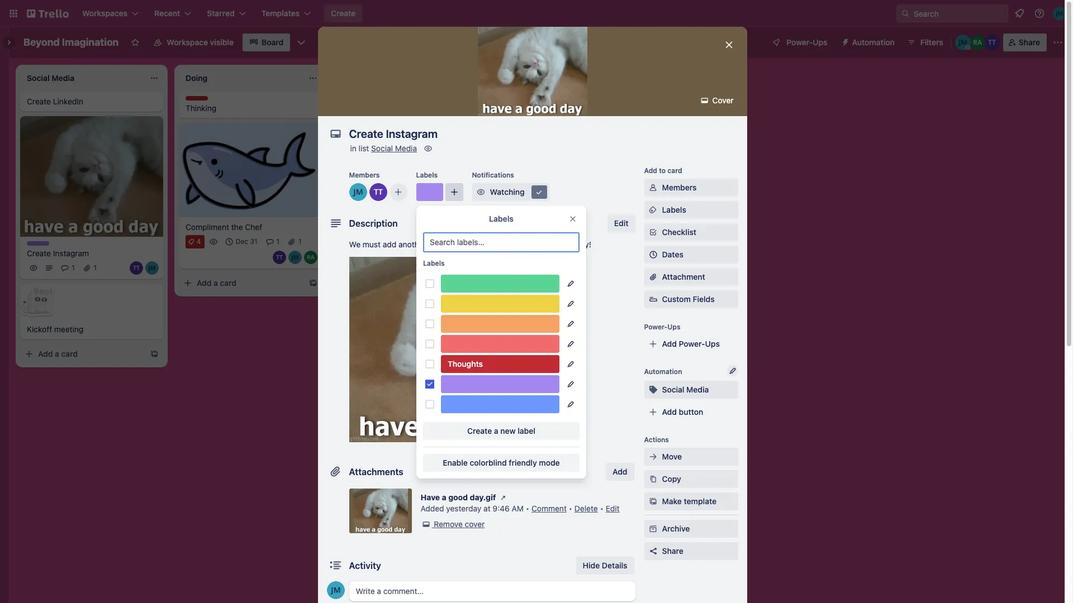 Task type: locate. For each thing, give the bounding box(es) containing it.
beyond imagination
[[23, 36, 119, 48]]

linkedin
[[53, 97, 83, 106]]

labels up checklist in the top of the page
[[662, 205, 686, 215]]

in list social media
[[350, 144, 417, 153]]

None text field
[[343, 124, 712, 144]]

social up add button
[[662, 385, 684, 395]]

sm image left checklist in the top of the page
[[647, 227, 659, 238]]

1 horizontal spatial terry turtle (terryturtle) image
[[273, 251, 286, 264]]

to
[[659, 167, 666, 175], [475, 240, 483, 249]]

1 vertical spatial another
[[398, 240, 426, 249]]

create from template… image
[[467, 102, 476, 111], [309, 279, 317, 288]]

1 vertical spatial card
[[220, 278, 236, 288]]

1 horizontal spatial jeremy miller (jeremymiller198) image
[[327, 582, 345, 600]]

remove cover link
[[421, 519, 485, 530]]

move
[[662, 452, 682, 462]]

1 horizontal spatial to
[[659, 167, 666, 175]]

0 vertical spatial share
[[1019, 37, 1040, 47]]

members down add to card on the top right
[[662, 183, 697, 192]]

1 vertical spatial media
[[686, 385, 709, 395]]

1 sm image from the top
[[647, 205, 659, 216]]

comment link
[[532, 504, 567, 514]]

sm image right edit button
[[647, 205, 659, 216]]

create inside button
[[467, 426, 492, 436]]

0 horizontal spatial card
[[61, 350, 78, 359]]

to right media
[[475, 240, 483, 249]]

social
[[428, 240, 449, 249]]

enable colorblind friendly mode button
[[423, 454, 580, 472]]

0 horizontal spatial power-
[[644, 323, 667, 331]]

edit link
[[606, 504, 620, 514]]

kickoff
[[27, 325, 52, 334]]

thoughts
[[186, 96, 216, 105], [448, 359, 483, 369]]

4 sm image from the top
[[647, 496, 659, 507]]

0 vertical spatial power-
[[787, 37, 813, 47]]

a inside button
[[494, 426, 498, 436]]

color: purple, title: none image
[[27, 242, 49, 246], [441, 376, 559, 393]]

social right in
[[371, 144, 393, 153]]

social
[[371, 144, 393, 153], [662, 385, 684, 395]]

5 sm image from the top
[[647, 524, 659, 535]]

1 horizontal spatial add a card button
[[179, 274, 304, 292]]

3 sm image from the top
[[647, 474, 659, 485]]

0 vertical spatial add a card
[[197, 278, 236, 288]]

media
[[395, 144, 417, 153], [686, 385, 709, 395]]

sm image inside cover link
[[699, 95, 710, 106]]

youth
[[531, 240, 552, 249]]

jeremy miller (jeremymiller198) image
[[1053, 7, 1066, 20], [955, 35, 971, 50], [349, 183, 367, 201], [288, 251, 302, 264]]

cover
[[465, 520, 485, 529]]

labels down social
[[423, 259, 445, 268]]

1 vertical spatial color: bold red, title: "thoughts" element
[[441, 355, 559, 373]]

card up members link
[[668, 167, 682, 175]]

media up add members to card 'image'
[[395, 144, 417, 153]]

create inside "button"
[[331, 8, 356, 18]]

0 horizontal spatial share
[[662, 547, 683, 556]]

2 vertical spatial ups
[[705, 339, 720, 349]]

0 horizontal spatial share button
[[644, 543, 738, 561]]

sm image for copy
[[647, 474, 659, 485]]

sm image left copy
[[647, 474, 659, 485]]

1 horizontal spatial another
[[529, 72, 557, 82]]

create for create a new label
[[467, 426, 492, 436]]

jeremy miller (jeremymiller198) image right the open information menu image
[[1053, 7, 1066, 20]]

2 horizontal spatial card
[[668, 167, 682, 175]]

automation up the social media
[[644, 368, 682, 376]]

1 vertical spatial to
[[475, 240, 483, 249]]

1 vertical spatial social
[[662, 385, 684, 395]]

Dec 31 checkbox
[[222, 235, 261, 249]]

sm image for remove cover link
[[421, 519, 432, 530]]

card down dec 31 checkbox
[[220, 278, 236, 288]]

power-
[[787, 37, 813, 47], [644, 323, 667, 331], [679, 339, 705, 349]]

0 vertical spatial media
[[395, 144, 417, 153]]

button
[[679, 407, 703, 417]]

1
[[276, 237, 279, 246], [298, 237, 302, 246], [72, 264, 75, 272], [94, 264, 97, 272]]

2 horizontal spatial ups
[[813, 37, 827, 47]]

our
[[517, 240, 529, 249]]

members down in
[[349, 171, 380, 179]]

terry turtle (terryturtle) image
[[984, 35, 1000, 50]]

create linkedin
[[27, 97, 83, 106]]

31
[[250, 237, 257, 246]]

have\_a\_good\_day.gif image
[[349, 257, 576, 443]]

labels up search labels… text field
[[489, 214, 514, 224]]

ups left automation button
[[813, 37, 827, 47]]

added
[[421, 504, 444, 514]]

copy link
[[644, 471, 738, 488]]

1 vertical spatial thoughts
[[448, 359, 483, 369]]

primary element
[[0, 0, 1073, 27]]

sm image inside checklist link
[[647, 227, 659, 238]]

0 horizontal spatial social
[[371, 144, 393, 153]]

ups down 'fields'
[[705, 339, 720, 349]]

add a card down 4
[[197, 278, 236, 288]]

0 vertical spatial to
[[659, 167, 666, 175]]

sm image
[[647, 205, 659, 216], [647, 227, 659, 238], [647, 474, 659, 485], [647, 496, 659, 507], [647, 524, 659, 535]]

0 vertical spatial power-ups
[[787, 37, 827, 47]]

board
[[262, 37, 283, 47]]

dates
[[662, 250, 683, 259]]

automation
[[852, 37, 895, 47], [644, 368, 682, 376]]

media inside button
[[686, 385, 709, 395]]

media up button
[[686, 385, 709, 395]]

add a card button down dec 31 checkbox
[[179, 274, 304, 292]]

thoughts inside thoughts thinking
[[186, 96, 216, 105]]

create for create
[[331, 8, 356, 18]]

custom fields button
[[644, 294, 738, 305]]

add members to card image
[[394, 187, 403, 198]]

sm image inside automation button
[[836, 34, 852, 49]]

sm image inside copy link
[[647, 474, 659, 485]]

1 vertical spatial members
[[662, 183, 697, 192]]

1 vertical spatial power-ups
[[644, 323, 680, 331]]

edit right delete link
[[606, 504, 620, 514]]

sm image inside 'make template' link
[[647, 496, 659, 507]]

1 horizontal spatial ups
[[705, 339, 720, 349]]

1 vertical spatial jeremy miller (jeremymiller198) image
[[327, 582, 345, 600]]

in
[[350, 144, 356, 153]]

1 horizontal spatial color: bold red, title: "thoughts" element
[[441, 355, 559, 373]]

at
[[484, 504, 491, 514]]

added yesterday at 9:46 am
[[421, 504, 524, 514]]

create button
[[324, 4, 362, 22]]

terry turtle (terryturtle) image
[[369, 183, 387, 201], [273, 251, 286, 264], [130, 262, 143, 275]]

automation left filters button
[[852, 37, 895, 47]]

Search labels… text field
[[423, 233, 580, 253]]

color: purple, title: none image
[[416, 183, 443, 201]]

jeremy miller (jeremymiller198) image
[[145, 262, 159, 275], [327, 582, 345, 600]]

0 horizontal spatial thoughts
[[186, 96, 216, 105]]

share button down archive "link"
[[644, 543, 738, 561]]

0 vertical spatial automation
[[852, 37, 895, 47]]

cover link
[[696, 92, 740, 110]]

hide
[[583, 561, 600, 571]]

color: purple, title: none image up color: blue, title: none image in the bottom of the page
[[441, 376, 559, 393]]

watching
[[490, 187, 525, 197]]

automation button
[[836, 34, 901, 51]]

0 vertical spatial jeremy miller (jeremymiller198) image
[[145, 262, 159, 275]]

0 horizontal spatial ruby anderson (rubyanderson7) image
[[304, 251, 317, 264]]

day.gif
[[470, 493, 496, 502]]

create instagram link
[[27, 248, 156, 260]]

ups up add power-ups
[[667, 323, 680, 331]]

members inside members link
[[662, 183, 697, 192]]

0 horizontal spatial list
[[359, 144, 369, 153]]

copy
[[662, 475, 681, 484]]

0 vertical spatial edit
[[614, 219, 628, 228]]

0 horizontal spatial color: purple, title: none image
[[27, 242, 49, 246]]

members link
[[644, 179, 738, 197]]

0 vertical spatial color: purple, title: none image
[[27, 242, 49, 246]]

0 horizontal spatial add a card
[[38, 350, 78, 359]]

1 horizontal spatial create from template… image
[[467, 102, 476, 111]]

add another list
[[512, 72, 570, 82]]

sm image for cover link
[[699, 95, 710, 106]]

social media button
[[644, 381, 738, 399]]

sm image inside 'move' link
[[647, 452, 659, 463]]

media
[[451, 240, 473, 249]]

move link
[[644, 448, 738, 466]]

card down meeting
[[61, 350, 78, 359]]

add a card button down kickoff meeting link
[[20, 346, 145, 364]]

star or unstar board image
[[131, 38, 140, 47]]

1 horizontal spatial power-
[[679, 339, 705, 349]]

1 horizontal spatial automation
[[852, 37, 895, 47]]

create for create instagram
[[27, 249, 51, 258]]

add
[[383, 240, 396, 249]]

1 vertical spatial add a card
[[38, 350, 78, 359]]

1 horizontal spatial color: purple, title: none image
[[441, 376, 559, 393]]

sm image inside members link
[[647, 182, 659, 193]]

2 horizontal spatial power-
[[787, 37, 813, 47]]

1 horizontal spatial social
[[662, 385, 684, 395]]

color: blue, title: none image
[[441, 396, 559, 414]]

0 vertical spatial add a card button
[[179, 274, 304, 292]]

sm image for automation button
[[836, 34, 852, 49]]

power- inside button
[[787, 37, 813, 47]]

1 vertical spatial ups
[[667, 323, 680, 331]]

0 horizontal spatial color: bold red, title: "thoughts" element
[[186, 96, 216, 105]]

1 horizontal spatial ruby anderson (rubyanderson7) image
[[970, 35, 985, 50]]

customize views image
[[296, 37, 307, 48]]

to up members link
[[659, 167, 666, 175]]

1 horizontal spatial card
[[220, 278, 236, 288]]

1 horizontal spatial share button
[[1003, 34, 1047, 51]]

color: bold red, title: "thoughts" element
[[186, 96, 216, 105], [441, 355, 559, 373]]

close popover image
[[568, 215, 577, 224]]

add button
[[662, 407, 703, 417]]

social inside button
[[662, 385, 684, 395]]

sm image left make
[[647, 496, 659, 507]]

watching button
[[472, 183, 549, 201]]

1 vertical spatial automation
[[644, 368, 682, 376]]

have a good day.gif
[[421, 493, 496, 502]]

color: purple, title: none image up create instagram
[[27, 242, 49, 246]]

0 horizontal spatial create from template… image
[[309, 279, 317, 288]]

2 sm image from the top
[[647, 227, 659, 238]]

remove
[[434, 520, 463, 529]]

card for create from template… image
[[61, 350, 78, 359]]

add button
[[606, 463, 634, 481]]

add a card
[[197, 278, 236, 288], [38, 350, 78, 359]]

0 vertical spatial another
[[529, 72, 557, 82]]

the
[[231, 222, 243, 232]]

notifications
[[472, 171, 514, 179]]

add
[[512, 72, 527, 82], [644, 167, 657, 175], [197, 278, 212, 288], [662, 339, 677, 349], [38, 350, 53, 359], [662, 407, 677, 417], [613, 467, 627, 477]]

share left show menu 'icon'
[[1019, 37, 1040, 47]]

ruby anderson (rubyanderson7) image
[[970, 35, 985, 50], [304, 251, 317, 264]]

0 horizontal spatial media
[[395, 144, 417, 153]]

0 vertical spatial thoughts
[[186, 96, 216, 105]]

2 vertical spatial card
[[61, 350, 78, 359]]

thoughts thinking
[[186, 96, 216, 113]]

1 horizontal spatial power-ups
[[787, 37, 827, 47]]

members
[[349, 171, 380, 179], [662, 183, 697, 192]]

1 horizontal spatial thoughts
[[448, 359, 483, 369]]

0 vertical spatial members
[[349, 171, 380, 179]]

create
[[331, 8, 356, 18], [27, 97, 51, 106], [27, 249, 51, 258], [467, 426, 492, 436]]

sm image
[[836, 34, 852, 49], [699, 95, 710, 106], [423, 143, 434, 154], [647, 182, 659, 193], [475, 187, 487, 198], [533, 187, 545, 198], [647, 385, 659, 396], [647, 452, 659, 463], [498, 492, 509, 504], [421, 519, 432, 530]]

am
[[512, 504, 524, 514]]

sm image left the archive
[[647, 524, 659, 535]]

list
[[559, 72, 570, 82], [359, 144, 369, 153]]

1 vertical spatial ruby anderson (rubyanderson7) image
[[304, 251, 317, 264]]

1 horizontal spatial members
[[662, 183, 697, 192]]

0 vertical spatial ruby anderson (rubyanderson7) image
[[970, 35, 985, 50]]

compliment the chef
[[186, 222, 262, 232]]

edit right close popover icon
[[614, 219, 628, 228]]

0 vertical spatial list
[[559, 72, 570, 82]]

0 vertical spatial ups
[[813, 37, 827, 47]]

back to home image
[[27, 4, 69, 22]]

1 vertical spatial add a card button
[[20, 346, 145, 364]]

share down the archive
[[662, 547, 683, 556]]

1 horizontal spatial add a card
[[197, 278, 236, 288]]

0 horizontal spatial to
[[475, 240, 483, 249]]

2 horizontal spatial terry turtle (terryturtle) image
[[369, 183, 387, 201]]

new
[[500, 426, 516, 436]]

create for create linkedin
[[27, 97, 51, 106]]

1 horizontal spatial list
[[559, 72, 570, 82]]

instagram
[[53, 249, 89, 258]]

add a card down "kickoff meeting"
[[38, 350, 78, 359]]

sm image inside labels link
[[647, 205, 659, 216]]

share button down 0 notifications icon
[[1003, 34, 1047, 51]]

sm image inside archive "link"
[[647, 524, 659, 535]]

1 horizontal spatial media
[[686, 385, 709, 395]]

sm image inside social media button
[[647, 385, 659, 396]]

add a card for top add a card "button"
[[197, 278, 236, 288]]

card
[[668, 167, 682, 175], [220, 278, 236, 288], [61, 350, 78, 359]]

dec 31
[[236, 237, 257, 246]]

compliment
[[186, 222, 229, 232]]



Task type: vqa. For each thing, say whether or not it's contained in the screenshot.
the Edit button
yes



Task type: describe. For each thing, give the bounding box(es) containing it.
archive link
[[644, 520, 738, 538]]

attachment
[[662, 272, 705, 282]]

sm image for labels
[[647, 205, 659, 216]]

visible
[[210, 37, 234, 47]]

template
[[684, 497, 717, 506]]

automation inside button
[[852, 37, 895, 47]]

labels up color: purple, title: none icon
[[416, 171, 438, 179]]

actions
[[644, 436, 669, 444]]

beyond
[[23, 36, 60, 48]]

create a new label button
[[423, 423, 580, 440]]

yesterday
[[446, 504, 481, 514]]

edit inside button
[[614, 219, 628, 228]]

sm image for watching button
[[475, 187, 487, 198]]

power-ups inside button
[[787, 37, 827, 47]]

Board name text field
[[18, 34, 124, 51]]

0 horizontal spatial members
[[349, 171, 380, 179]]

filters
[[920, 37, 943, 47]]

card for bottommost create from template… icon
[[220, 278, 236, 288]]

0 vertical spatial share button
[[1003, 34, 1047, 51]]

0 horizontal spatial power-ups
[[644, 323, 680, 331]]

create instagram
[[27, 249, 89, 258]]

color: orange, title: none image
[[441, 315, 559, 333]]

attachment button
[[644, 268, 738, 286]]

0 horizontal spatial jeremy miller (jeremymiller198) image
[[145, 262, 159, 275]]

sm image for social media button
[[647, 385, 659, 396]]

delete link
[[575, 504, 598, 514]]

9:46
[[493, 504, 510, 514]]

thinking
[[186, 103, 216, 113]]

create a new label
[[467, 426, 535, 436]]

0 horizontal spatial another
[[398, 240, 426, 249]]

comment
[[532, 504, 567, 514]]

Write a comment text field
[[349, 582, 635, 602]]

board link
[[243, 34, 290, 51]]

show menu image
[[1052, 37, 1064, 48]]

colorblind
[[470, 458, 507, 468]]

make
[[662, 497, 682, 506]]

jeremy miller (jeremymiller198) image left terry turtle (terryturtle) icon
[[955, 35, 971, 50]]

sm image for 'move' link
[[647, 452, 659, 463]]

activity
[[349, 561, 381, 571]]

checklist link
[[644, 224, 738, 241]]

1 horizontal spatial share
[[1019, 37, 1040, 47]]

social media link
[[371, 144, 417, 153]]

1 vertical spatial share button
[[644, 543, 738, 561]]

search image
[[901, 9, 910, 18]]

fields
[[693, 295, 715, 304]]

0 horizontal spatial automation
[[644, 368, 682, 376]]

custom fields
[[662, 295, 715, 304]]

dates button
[[644, 246, 738, 264]]

workspace
[[167, 37, 208, 47]]

add inside button
[[613, 467, 627, 477]]

checklist
[[662, 227, 696, 237]]

1 vertical spatial create from template… image
[[309, 279, 317, 288]]

Search field
[[910, 5, 1008, 22]]

4
[[197, 237, 201, 246]]

1 vertical spatial list
[[359, 144, 369, 153]]

0 horizontal spatial ups
[[667, 323, 680, 331]]

increase
[[485, 240, 515, 249]]

add another list button
[[492, 65, 644, 89]]

good
[[448, 493, 468, 502]]

0 horizontal spatial add a card button
[[20, 346, 145, 364]]

add a card for the left add a card "button"
[[38, 350, 78, 359]]

we must add another social media to increase our youth credibility!
[[349, 240, 591, 249]]

1 vertical spatial power-
[[644, 323, 667, 331]]

have
[[421, 493, 440, 502]]

0 vertical spatial social
[[371, 144, 393, 153]]

add to card
[[644, 167, 682, 175]]

color: green, title: none image
[[441, 275, 559, 293]]

color: red, title: none image
[[441, 335, 559, 353]]

make template link
[[644, 493, 738, 511]]

0 horizontal spatial terry turtle (terryturtle) image
[[130, 262, 143, 275]]

enable colorblind friendly mode
[[443, 458, 560, 468]]

kickoff meeting
[[27, 325, 83, 334]]

sm image for checklist
[[647, 227, 659, 238]]

ups inside button
[[813, 37, 827, 47]]

2 vertical spatial power-
[[679, 339, 705, 349]]

0 notifications image
[[1013, 7, 1026, 20]]

custom
[[662, 295, 691, 304]]

jeremy miller (jeremymiller198) image down compliment the chef link
[[288, 251, 302, 264]]

workspace visible button
[[147, 34, 240, 51]]

must
[[363, 240, 381, 249]]

filters button
[[904, 34, 947, 51]]

thoughts for thoughts thinking
[[186, 96, 216, 105]]

edit button
[[607, 215, 635, 233]]

labels link
[[644, 201, 738, 219]]

0 vertical spatial card
[[668, 167, 682, 175]]

dec
[[236, 237, 248, 246]]

compliment the chef link
[[186, 222, 315, 233]]

hide details link
[[576, 557, 634, 575]]

power-ups button
[[764, 34, 834, 51]]

add power-ups link
[[644, 335, 738, 353]]

we
[[349, 240, 361, 249]]

thinking link
[[186, 103, 315, 114]]

color: yellow, title: none image
[[441, 295, 559, 313]]

add button button
[[644, 404, 738, 421]]

meeting
[[54, 325, 83, 334]]

delete
[[575, 504, 598, 514]]

0 vertical spatial color: bold red, title: "thoughts" element
[[186, 96, 216, 105]]

hide details
[[583, 561, 627, 571]]

create from template… image
[[150, 350, 159, 359]]

make template
[[662, 497, 717, 506]]

sm image for archive
[[647, 524, 659, 535]]

social media
[[662, 385, 709, 395]]

1 vertical spatial edit
[[606, 504, 620, 514]]

thoughts for thoughts
[[448, 359, 483, 369]]

create linkedin link
[[27, 96, 156, 107]]

0 vertical spatial create from template… image
[[467, 102, 476, 111]]

jeremy miller (jeremymiller198) image up the description at the top of the page
[[349, 183, 367, 201]]

another inside button
[[529, 72, 557, 82]]

workspace visible
[[167, 37, 234, 47]]

archive
[[662, 524, 690, 534]]

1 vertical spatial share
[[662, 547, 683, 556]]

sm image for make template
[[647, 496, 659, 507]]

1 vertical spatial color: purple, title: none image
[[441, 376, 559, 393]]

chef
[[245, 222, 262, 232]]

open information menu image
[[1034, 8, 1045, 19]]

details
[[602, 561, 627, 571]]

credibility!
[[554, 240, 591, 249]]

list inside add another list button
[[559, 72, 570, 82]]

sm image for members link
[[647, 182, 659, 193]]



